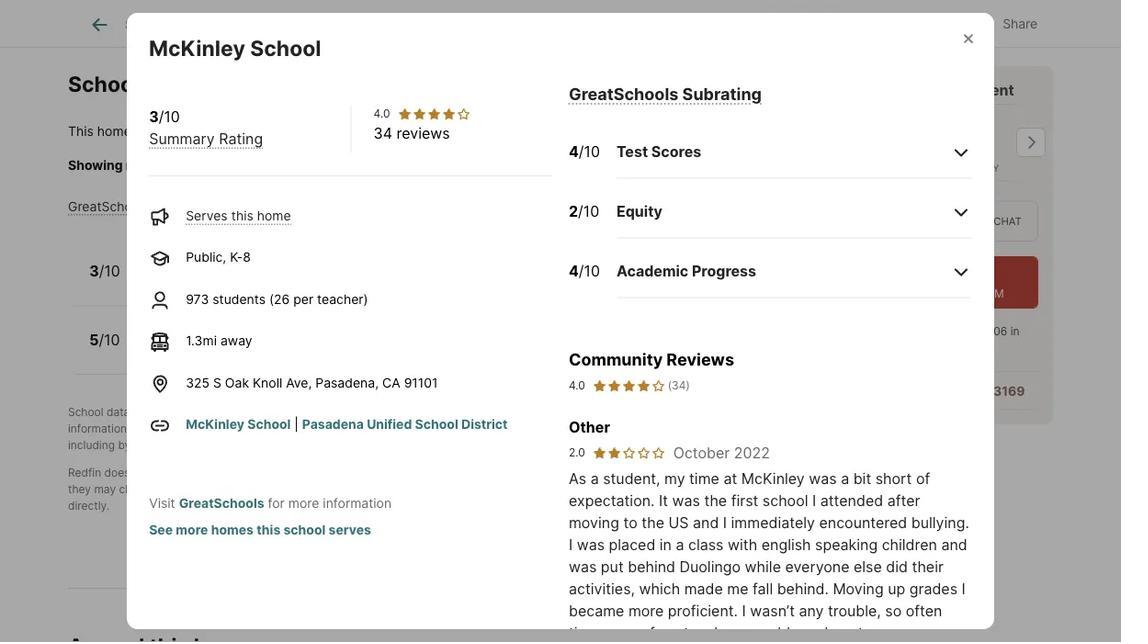 Task type: vqa. For each thing, say whether or not it's contained in the screenshot.
Report
no



Task type: describe. For each thing, give the bounding box(es) containing it.
k-
[[230, 250, 243, 265]]

mckinley school element
[[149, 13, 344, 61]]

pasadena inside mckinley school dialog
[[302, 417, 364, 433]]

expectation.
[[569, 492, 655, 510]]

6-
[[185, 343, 199, 359]]

/10 inside 3 /10 summary rating
[[159, 108, 180, 125]]

rating inside 3 /10 summary rating
[[219, 130, 263, 148]]

bit
[[854, 470, 872, 488]]

mckinley school link
[[186, 417, 291, 433]]

to left see
[[476, 157, 489, 173]]

one
[[611, 624, 637, 642]]

a down us
[[676, 536, 684, 554]]

school inside as a student, my time at mckinley was a bit short of expectation. it was the first school i attended after moving to the us and i immediately encountered bullying. i was placed in a class with english speaking children and was put behind duolingo while everyone else did their activities, which made me fall behind. moving up grades i became more proficient. i wasn't any trouble, so often times one of my teachers would send me to ac
[[763, 492, 809, 510]]

academic progress button
[[617, 246, 973, 298]]

first inside as a student, my time at mckinley was a bit short of expectation. it was the first school i attended after moving to the us and i immediately encountered bullying. i was placed in a class with english speaking children and was put behind duolingo while everyone else did their activities, which made me fall behind. moving up grades i became more proficient. i wasn't any trouble, so often times one of my teachers would send me to ac
[[732, 492, 759, 510]]

4 /10 for test
[[569, 143, 600, 161]]

change
[[119, 483, 158, 496]]

teachers
[[684, 624, 745, 642]]

blair high school public, 6-12 • serves this home • 0.7mi
[[141, 323, 380, 359]]

325 s oak knoll ave, pasadena, ca 91101
[[186, 375, 438, 391]]

the down time
[[705, 492, 727, 510]]

determine
[[472, 422, 525, 436]]

serving
[[585, 157, 630, 173]]

this
[[68, 123, 94, 139]]

1 vertical spatial rating
[[214, 198, 253, 214]]

blair
[[141, 323, 173, 341]]

1 vertical spatial of
[[641, 624, 655, 642]]

after
[[888, 492, 921, 510]]

to up placed
[[624, 514, 638, 532]]

reviews
[[667, 350, 735, 370]]

send
[[795, 624, 829, 642]]

serves inside mckinley school dialog
[[186, 208, 228, 223]]

0.7mi
[[347, 343, 380, 359]]

search tab list
[[68, 0, 679, 47]]

via
[[941, 215, 957, 227]]

chat
[[994, 215, 1022, 227]]

a right ,
[[286, 406, 292, 419]]

see
[[149, 522, 173, 538]]

be inside guaranteed to be accurate. to verify school enrollment eligibility, contact the school district directly.
[[300, 483, 313, 496]]

mckinley up 973
[[141, 254, 208, 272]]

5 sunday
[[961, 123, 1000, 174]]

(626) 684-3169
[[924, 384, 1026, 399]]

2 • from the left
[[336, 343, 343, 359]]

2.0
[[569, 446, 585, 460]]

activities,
[[569, 580, 635, 598]]

home inside blair high school public, 6-12 • serves this home • 0.7mi
[[298, 343, 332, 359]]

2 tab from the left
[[288, 3, 426, 47]]

to inside guaranteed to be accurate. to verify school enrollment eligibility, contact the school district directly.
[[286, 483, 297, 496]]

rating 2.0 out of 5 element
[[593, 446, 666, 461]]

per
[[293, 291, 314, 307]]

mckinley inside as a student, my time at mckinley was a bit short of expectation. it was the first school i attended after moving to the us and i immediately encountered bullying. i was placed in a class with english speaking children and was put behind duolingo while everyone else did their activities, which made me fall behind. moving up grades i became more proficient. i wasn't any trouble, so often times one of my teachers would send me to ac
[[742, 470, 805, 488]]

school down "reference"
[[626, 483, 660, 496]]

to down trouble,
[[859, 624, 873, 642]]

0 vertical spatial pasadena
[[212, 123, 274, 139]]

0 vertical spatial pasadena unified school district link
[[212, 123, 418, 139]]

school inside first step, and conduct their own investigation to determine their desired schools or school districts, including by contacting and visiting the schools themselves.
[[654, 422, 688, 436]]

scores
[[652, 143, 702, 161]]

and up redfin does not endorse or guarantee this information.
[[192, 439, 212, 452]]

this left home.
[[633, 157, 656, 173]]

as inside school service boundaries are intended to be used as a reference only; they may change and are not
[[624, 466, 636, 480]]

used
[[596, 466, 621, 480]]

buyers
[[523, 406, 559, 419]]

up
[[888, 580, 906, 598]]

school down "34"
[[336, 157, 376, 173]]

i up class
[[723, 514, 727, 532]]

and up class
[[693, 514, 719, 532]]

behind.
[[778, 580, 829, 598]]

1 horizontal spatial their
[[528, 422, 552, 436]]

organization.
[[345, 406, 413, 419]]

0 horizontal spatial me
[[728, 580, 749, 598]]

0 horizontal spatial district
[[379, 157, 422, 173]]

it
[[659, 492, 668, 510]]

3169
[[994, 384, 1026, 399]]

0 vertical spatial my
[[665, 470, 685, 488]]

use
[[625, 406, 643, 419]]

this down visit greatschools for more information
[[257, 522, 281, 538]]

4 /10 for academic
[[569, 262, 600, 280]]

1 horizontal spatial 4.0
[[569, 379, 585, 393]]

to inside first step, and conduct their own investigation to determine their desired schools or school districts, including by contacting and visiting the schools themselves.
[[458, 422, 469, 436]]

attended
[[821, 492, 884, 510]]

serves inside blair high school public, 6-12 • serves this home • 0.7mi
[[227, 343, 269, 359]]

redfin inside , a nonprofit organization. redfin recommends buyers and renters use greatschools information and ratings as a
[[416, 406, 449, 419]]

and down ,
[[269, 422, 288, 436]]

not inside school service boundaries are intended to be used as a reference only; they may change and are not
[[203, 483, 220, 496]]

greatschools inside , a nonprofit organization. redfin recommends buyers and renters use greatschools information and ratings as a
[[646, 406, 716, 419]]

in inside as a student, my time at mckinley was a bit short of expectation. it was the first school i attended after moving to the us and i immediately encountered bullying. i was placed in a class with english speaking children and was put behind duolingo while everyone else did their activities, which made me fall behind. moving up grades i became more proficient. i wasn't any trouble, so often times one of my teachers would send me to ac
[[660, 536, 672, 554]]

/10 down serving
[[578, 203, 600, 221]]

class
[[689, 536, 724, 554]]

school inside school service boundaries are intended to be used as a reference only; they may change and are not
[[356, 466, 392, 480]]

serves
[[329, 522, 371, 538]]

wasn't
[[750, 602, 795, 620]]

would
[[749, 624, 791, 642]]

times
[[569, 624, 607, 642]]

1 vertical spatial more
[[176, 522, 208, 538]]

district inside mckinley school dialog
[[462, 417, 508, 433]]

1 horizontal spatial me
[[833, 624, 854, 642]]

test
[[617, 143, 648, 161]]

serves this home link
[[186, 208, 291, 223]]

34 reviews
[[374, 124, 450, 142]]

mckinley school | pasadena unified school district
[[186, 417, 508, 433]]

trouble,
[[828, 602, 882, 620]]

1 tab from the left
[[190, 3, 288, 47]]

test scores
[[617, 143, 702, 161]]

the down it
[[642, 514, 665, 532]]

proficient.
[[668, 602, 738, 620]]

greatschools up step,
[[209, 406, 279, 419]]

and down bullying.
[[942, 536, 968, 554]]

recommends
[[452, 406, 520, 419]]

school inside blair high school public, 6-12 • serves this home • 0.7mi
[[213, 323, 263, 341]]

else
[[854, 558, 882, 576]]

academic
[[617, 262, 689, 280]]

0 vertical spatial 4.0
[[374, 107, 390, 120]]

1 vertical spatial my
[[659, 624, 680, 642]]

premier
[[914, 81, 970, 99]]

school data is provided by greatschools
[[68, 406, 279, 419]]

see
[[492, 157, 514, 173]]

eligibility,
[[512, 483, 560, 496]]

i left attended
[[813, 492, 817, 510]]

visit
[[149, 496, 175, 511]]

greatschools up test
[[569, 84, 679, 104]]

3 for 3 /10
[[89, 263, 99, 280]]

a left the premier
[[852, 81, 860, 99]]

pasadena,
[[316, 375, 379, 391]]

english
[[762, 536, 811, 554]]

which
[[639, 580, 680, 598]]

knoll
[[253, 375, 283, 391]]

showing nearby schools. please check the school district website to see all schools serving this home.
[[68, 157, 697, 173]]

mckinley school dialog
[[127, 13, 995, 643]]

/10 left blair
[[99, 331, 120, 349]]

guaranteed to be accurate. to verify school enrollment eligibility, contact the school district directly.
[[68, 483, 700, 513]]

1 • from the left
[[216, 343, 224, 359]]

0 horizontal spatial their
[[337, 422, 361, 436]]

0 horizontal spatial schools
[[275, 439, 315, 452]]

a right as
[[591, 470, 599, 488]]

everyone
[[786, 558, 850, 576]]

0 vertical spatial of
[[917, 470, 931, 488]]

1 vertical spatial schools
[[597, 422, 637, 436]]

visiting
[[215, 439, 252, 452]]

accurate.
[[316, 483, 365, 496]]

more inside as a student, my time at mckinley was a bit short of expectation. it was the first school i attended after moving to the us and i immediately encountered bullying. i was placed in a class with english speaking children and was put behind duolingo while everyone else did their activities, which made me fall behind. moving up grades i became more proficient. i wasn't any trouble, so often times one of my teachers would send me to ac
[[629, 602, 664, 620]]

summary inside 3 /10 summary rating
[[149, 130, 215, 148]]

while
[[745, 558, 781, 576]]

subrating
[[683, 84, 762, 104]]

as inside , a nonprofit organization. redfin recommends buyers and renters use greatschools information and ratings as a
[[192, 422, 204, 436]]

nonprofit
[[295, 406, 342, 419]]

and up 'contacting'
[[130, 422, 150, 436]]

school down for
[[284, 522, 326, 538]]

public, inside mckinley school dialog
[[186, 250, 226, 265]]

encountered
[[820, 514, 908, 532]]

october 2022
[[674, 444, 770, 462]]

(626)
[[924, 384, 959, 399]]

the inside in the last 30 days
[[823, 342, 840, 355]]

0 vertical spatial by
[[194, 406, 206, 419]]

tour for tour via video chat
[[909, 215, 938, 227]]

students
[[213, 291, 266, 307]]

data
[[107, 406, 130, 419]]

/10 down 2 /10
[[579, 262, 600, 280]]

nearby
[[126, 157, 170, 173]]

by inside first step, and conduct their own investigation to determine their desired schools or school districts, including by contacting and visiting the schools themselves.
[[118, 439, 131, 452]]

serves this home
[[186, 208, 291, 223]]

first inside first step, and conduct their own investigation to determine their desired schools or school districts, including by contacting and visiting the schools themselves.
[[216, 422, 237, 436]]

boundaries
[[436, 466, 494, 480]]

the right check
[[312, 157, 332, 173]]

0 horizontal spatial home
[[97, 123, 131, 139]]

0 horizontal spatial or
[[199, 466, 210, 480]]

visit greatschools for more information
[[149, 496, 392, 511]]

4 tab from the left
[[573, 3, 664, 47]]

34
[[374, 124, 393, 142]]

i left "wasn't"
[[742, 602, 746, 620]]

1 vertical spatial summary
[[153, 198, 211, 214]]

this up 8
[[231, 208, 254, 223]]

mckinley up visiting
[[186, 417, 245, 433]]

was up attended
[[809, 470, 837, 488]]



Task type: locate. For each thing, give the bounding box(es) containing it.
greatschools subrating link
[[569, 84, 762, 104]]

|
[[295, 417, 299, 433]]

pasadena
[[212, 123, 274, 139], [302, 417, 364, 433]]

2 vertical spatial home
[[298, 343, 332, 359]]

1 4 /10 from the top
[[569, 143, 600, 161]]

public,
[[186, 250, 226, 265], [141, 343, 181, 359]]

information.
[[291, 466, 353, 480]]

1 vertical spatial are
[[183, 483, 200, 496]]

4 left serving
[[569, 143, 579, 161]]

1 vertical spatial serves
[[227, 343, 269, 359]]

or down use
[[640, 422, 651, 436]]

1 horizontal spatial more
[[288, 496, 319, 511]]

0 vertical spatial me
[[728, 580, 749, 598]]

not up change
[[133, 466, 150, 480]]

1 vertical spatial is
[[133, 406, 141, 419]]

at left 9:00
[[948, 287, 958, 300]]

video
[[960, 215, 991, 227]]

0 vertical spatial are
[[497, 466, 514, 480]]

0 horizontal spatial district
[[371, 123, 418, 139]]

rating up please
[[219, 130, 263, 148]]

the inside guaranteed to be accurate. to verify school enrollment eligibility, contact the school district directly.
[[606, 483, 623, 496]]

1 vertical spatial not
[[203, 483, 220, 496]]

0 horizontal spatial be
[[300, 483, 313, 496]]

2 horizontal spatial their
[[912, 558, 944, 576]]

1 horizontal spatial unified
[[367, 417, 412, 433]]

redfin does not endorse or guarantee this information.
[[68, 466, 353, 480]]

reviews
[[397, 124, 450, 142]]

5 inside 5 sunday
[[961, 123, 982, 163]]

i right the 'grades'
[[962, 580, 966, 598]]

1 horizontal spatial 3
[[149, 108, 159, 125]]

in right 91106
[[1011, 325, 1020, 339]]

a inside school service boundaries are intended to be used as a reference only; they may change and are not
[[640, 466, 646, 480]]

reference
[[649, 466, 699, 480]]

by
[[194, 406, 206, 419], [118, 439, 131, 452]]

tour for tour with a redfin premier agent
[[781, 81, 813, 99]]

their inside as a student, my time at mckinley was a bit short of expectation. it was the first school i attended after moving to the us and i immediately encountered bullying. i was placed in a class with english speaking children and was put behind duolingo while everyone else did their activities, which made me fall behind. moving up grades i became more proficient. i wasn't any trouble, so often times one of my teachers would send me to ac
[[912, 558, 944, 576]]

1 horizontal spatial 5
[[961, 123, 982, 163]]

4 /10 left test
[[569, 143, 600, 161]]

1 horizontal spatial public,
[[186, 250, 226, 265]]

school down service
[[416, 483, 450, 496]]

this home is within the pasadena unified school district .
[[68, 123, 421, 139]]

did
[[887, 558, 908, 576]]

is right data
[[133, 406, 141, 419]]

0 vertical spatial mckinley school
[[149, 35, 321, 61]]

my down proficient.
[[659, 624, 680, 642]]

91101
[[404, 375, 438, 391]]

0 vertical spatial with
[[817, 81, 848, 99]]

1 horizontal spatial tour
[[909, 215, 938, 227]]

greatschools down 'showing'
[[68, 198, 150, 214]]

please
[[228, 157, 269, 173]]

0 horizontal spatial •
[[216, 343, 224, 359]]

are down the endorse
[[183, 483, 200, 496]]

the right within
[[188, 123, 208, 139]]

4.0 up "34"
[[374, 107, 390, 120]]

mckinley down '2022'
[[742, 470, 805, 488]]

by down "325" on the bottom of page
[[194, 406, 206, 419]]

directly.
[[68, 500, 110, 513]]

their up themselves.
[[337, 422, 361, 436]]

1 vertical spatial unified
[[367, 417, 412, 433]]

4 down "2"
[[569, 262, 579, 280]]

the down used
[[606, 483, 623, 496]]

0 horizontal spatial rating 4.0 out of 5 element
[[398, 107, 471, 121]]

is for provided
[[133, 406, 141, 419]]

to inside school service boundaries are intended to be used as a reference only; they may change and are not
[[566, 466, 576, 480]]

does
[[104, 466, 130, 480]]

tab
[[190, 3, 288, 47], [288, 3, 426, 47], [426, 3, 573, 47], [573, 3, 664, 47]]

district up boundaries
[[462, 417, 508, 433]]

including
[[68, 439, 115, 452]]

tomorrow
[[893, 287, 945, 300]]

0 vertical spatial redfin
[[864, 81, 910, 99]]

in inside in the last 30 days
[[1011, 325, 1020, 339]]

0 vertical spatial tour
[[781, 81, 813, 99]]

1 vertical spatial as
[[624, 466, 636, 480]]

more right 'see'
[[176, 522, 208, 538]]

1 vertical spatial 4
[[569, 262, 579, 280]]

1 horizontal spatial information
[[323, 496, 392, 511]]

0 vertical spatial information
[[68, 422, 127, 436]]

• left 0.7mi
[[336, 343, 343, 359]]

1 horizontal spatial at
[[948, 287, 958, 300]]

renters
[[584, 406, 621, 419]]

4 for academic progress
[[569, 262, 579, 280]]

summary up schools. on the top of page
[[149, 130, 215, 148]]

0 vertical spatial rating 4.0 out of 5 element
[[398, 107, 471, 121]]

speaking
[[816, 536, 878, 554]]

1 horizontal spatial rating 4.0 out of 5 element
[[593, 378, 666, 394]]

1 horizontal spatial pasadena
[[302, 417, 364, 433]]

1 horizontal spatial are
[[497, 466, 514, 480]]

0 horizontal spatial not
[[133, 466, 150, 480]]

pasadena up please
[[212, 123, 274, 139]]

am
[[987, 287, 1005, 300]]

0 vertical spatial schools
[[535, 157, 581, 173]]

0 vertical spatial unified
[[277, 123, 322, 139]]

1 vertical spatial in
[[660, 536, 672, 554]]

ca
[[383, 375, 401, 391]]

mckinley school up this home is within the pasadena unified school district .
[[149, 35, 321, 61]]

tour up test scores dropdown button at right
[[781, 81, 813, 99]]

homes
[[211, 522, 254, 538]]

2 vertical spatial redfin
[[68, 466, 101, 480]]

30
[[865, 342, 879, 355]]

3 inside 3 /10 summary rating
[[149, 108, 159, 125]]

at inside the schedule tour next available: tomorrow at 9:00 am
[[948, 287, 958, 300]]

i down moving
[[569, 536, 573, 554]]

public, inside blair high school public, 6-12 • serves this home • 0.7mi
[[141, 343, 181, 359]]

this up ave,
[[273, 343, 295, 359]]

0 vertical spatial more
[[288, 496, 319, 511]]

in
[[1011, 325, 1020, 339], [660, 536, 672, 554]]

1 horizontal spatial home
[[257, 208, 291, 223]]

5 down agent
[[961, 123, 982, 163]]

1 vertical spatial redfin
[[416, 406, 449, 419]]

my up it
[[665, 470, 685, 488]]

rating down please
[[214, 198, 253, 214]]

1 horizontal spatial as
[[624, 466, 636, 480]]

tour
[[781, 81, 813, 99], [909, 215, 938, 227]]

1 horizontal spatial first
[[732, 492, 759, 510]]

was up activities,
[[569, 558, 597, 576]]

with inside as a student, my time at mckinley was a bit short of expectation. it was the first school i attended after moving to the us and i immediately encountered bullying. i was placed in a class with english speaking children and was put behind duolingo while everyone else did their activities, which made me fall behind. moving up grades i became more proficient. i wasn't any trouble, so often times one of my teachers would send me to ac
[[728, 536, 758, 554]]

by up does
[[118, 439, 131, 452]]

0 vertical spatial public,
[[186, 250, 226, 265]]

oak
[[225, 375, 249, 391]]

1 vertical spatial 4.0
[[569, 379, 585, 393]]

fall
[[753, 580, 773, 598]]

schools.
[[173, 157, 225, 173]]

1 horizontal spatial be
[[580, 466, 593, 480]]

district up the showing nearby schools. please check the school district website to see all schools serving this home.
[[371, 123, 418, 139]]

91106
[[977, 325, 1008, 339]]

option
[[781, 201, 897, 242]]

step,
[[240, 422, 266, 436]]

/10 left test
[[579, 143, 600, 161]]

1 vertical spatial 5
[[89, 331, 99, 349]]

1 vertical spatial mckinley school
[[141, 254, 261, 272]]

districts,
[[691, 422, 736, 436]]

0 horizontal spatial unified
[[277, 123, 322, 139]]

2022
[[734, 444, 770, 462]]

their up the 'grades'
[[912, 558, 944, 576]]

4 /10 down 2 /10
[[569, 262, 600, 280]]

ratings
[[153, 422, 189, 436]]

0 vertical spatial summary
[[149, 130, 215, 148]]

is for within
[[135, 123, 145, 139]]

.
[[418, 123, 421, 139]]

0 vertical spatial at
[[948, 287, 958, 300]]

with up the while at the right of page
[[728, 536, 758, 554]]

0 vertical spatial serves
[[186, 208, 228, 223]]

unified
[[277, 123, 322, 139], [367, 417, 412, 433]]

at for tomorrow
[[948, 287, 958, 300]]

be up contact
[[580, 466, 593, 480]]

community reviews
[[569, 350, 735, 370]]

rating 4.0 out of 5 element up reviews on the left of the page
[[398, 107, 471, 121]]

next image
[[1017, 128, 1046, 157]]

schools
[[535, 157, 581, 173], [597, 422, 637, 436], [275, 439, 315, 452]]

2 horizontal spatial redfin
[[864, 81, 910, 99]]

progress
[[692, 262, 757, 280]]

be down "information."
[[300, 483, 313, 496]]

0 vertical spatial is
[[135, 123, 145, 139]]

intended
[[517, 466, 563, 480]]

1 horizontal spatial with
[[817, 81, 848, 99]]

0 horizontal spatial of
[[641, 624, 655, 642]]

0 horizontal spatial redfin
[[68, 466, 101, 480]]

student,
[[603, 470, 661, 488]]

serves up public, k-8
[[186, 208, 228, 223]]

not down redfin does not endorse or guarantee this information.
[[203, 483, 220, 496]]

2 horizontal spatial home
[[298, 343, 332, 359]]

academic progress
[[617, 262, 757, 280]]

schedule
[[860, 267, 927, 285]]

2 horizontal spatial schools
[[597, 422, 637, 436]]

for
[[268, 496, 285, 511]]

school inside 'element'
[[250, 35, 321, 61]]

rating 4.0 out of 5 element
[[398, 107, 471, 121], [593, 378, 666, 394]]

more right for
[[288, 496, 319, 511]]

me left fall
[[728, 580, 749, 598]]

0 vertical spatial 3
[[149, 108, 159, 125]]

0 horizontal spatial in
[[660, 536, 672, 554]]

was
[[809, 470, 837, 488], [673, 492, 700, 510], [577, 536, 605, 554], [569, 558, 597, 576]]

of up after
[[917, 470, 931, 488]]

as a student, my time at mckinley was a bit short of expectation. it was the first school i attended after moving to the us and i immediately encountered bullying. i was placed in a class with english speaking children and was put behind duolingo while everyone else did their activities, which made me fall behind. moving up grades i became more proficient. i wasn't any trouble, so often times one of my teachers would send me to ac
[[569, 470, 972, 643]]

1 vertical spatial pasadena
[[302, 417, 364, 433]]

this inside blair high school public, 6-12 • serves this home • 0.7mi
[[273, 343, 295, 359]]

the down step,
[[255, 439, 272, 452]]

0 horizontal spatial first
[[216, 422, 237, 436]]

rating
[[219, 130, 263, 148], [214, 198, 253, 214]]

1 vertical spatial by
[[118, 439, 131, 452]]

mckinley school inside 'element'
[[149, 35, 321, 61]]

greatschools up homes
[[179, 496, 264, 511]]

and down the endorse
[[161, 483, 180, 496]]

0 horizontal spatial 5
[[89, 331, 99, 349]]

tour inside list box
[[909, 215, 938, 227]]

greatschools summary rating link
[[68, 198, 253, 214]]

available:
[[842, 287, 890, 300]]

was right it
[[673, 492, 700, 510]]

1 vertical spatial first
[[732, 492, 759, 510]]

greatschools down (34)
[[646, 406, 716, 419]]

or inside first step, and conduct their own investigation to determine their desired schools or school districts, including by contacting and visiting the schools themselves.
[[640, 422, 651, 436]]

1 vertical spatial pasadena unified school district link
[[302, 417, 508, 433]]

own
[[364, 422, 386, 436]]

may
[[94, 483, 116, 496]]

home down check
[[257, 208, 291, 223]]

contacting
[[134, 439, 189, 452]]

district
[[379, 157, 422, 173], [663, 483, 700, 496]]

redfin up investigation
[[416, 406, 449, 419]]

5 for /10
[[89, 331, 99, 349]]

of
[[917, 470, 931, 488], [641, 624, 655, 642]]

see more homes this school serves link
[[149, 522, 371, 538]]

october
[[674, 444, 730, 462]]

district inside guaranteed to be accurate. to verify school enrollment eligibility, contact the school district directly.
[[663, 483, 700, 496]]

3 tab from the left
[[426, 3, 573, 47]]

3 up 5 /10
[[89, 263, 99, 280]]

to down recommends
[[458, 422, 469, 436]]

None button
[[792, 103, 866, 182], [873, 104, 947, 181], [954, 104, 1028, 181], [792, 103, 866, 182], [873, 104, 947, 181], [954, 104, 1028, 181]]

unified inside mckinley school dialog
[[367, 417, 412, 433]]

schools down renters
[[597, 422, 637, 436]]

was down moving
[[577, 536, 605, 554]]

to right for
[[286, 483, 297, 496]]

5
[[961, 123, 982, 163], [89, 331, 99, 349]]

2 4 from the top
[[569, 262, 579, 280]]

last
[[843, 342, 862, 355]]

redfin left the premier
[[864, 81, 910, 99]]

be inside school service boundaries are intended to be used as a reference only; they may change and are not
[[580, 466, 593, 480]]

a left bit
[[841, 470, 850, 488]]

1 horizontal spatial or
[[640, 422, 651, 436]]

check
[[272, 157, 309, 173]]

i
[[813, 492, 817, 510], [723, 514, 727, 532], [569, 536, 573, 554], [962, 580, 966, 598], [742, 602, 746, 620]]

information up serves on the left bottom
[[323, 496, 392, 511]]

public, left k-
[[186, 250, 226, 265]]

as
[[192, 422, 204, 436], [624, 466, 636, 480]]

tour via video chat list box
[[781, 201, 1039, 242]]

0 vertical spatial be
[[580, 466, 593, 480]]

mckinley inside 'element'
[[149, 35, 245, 61]]

0 horizontal spatial pasadena
[[212, 123, 274, 139]]

0 vertical spatial in
[[1011, 325, 1020, 339]]

4 for test scores
[[569, 143, 579, 161]]

district down "reference"
[[663, 483, 700, 496]]

information inside , a nonprofit organization. redfin recommends buyers and renters use greatschools information and ratings as a
[[68, 422, 127, 436]]

2 vertical spatial more
[[629, 602, 664, 620]]

equity button
[[617, 186, 973, 239]]

1 vertical spatial district
[[663, 483, 700, 496]]

5 for sunday
[[961, 123, 982, 163]]

0 horizontal spatial are
[[183, 483, 200, 496]]

greatschools summary rating
[[68, 198, 253, 214]]

0 vertical spatial as
[[192, 422, 204, 436]]

(626) 684-3169 link
[[924, 384, 1026, 399]]

1 horizontal spatial in
[[1011, 325, 1020, 339]]

at for time
[[724, 470, 738, 488]]

serves up oak
[[227, 343, 269, 359]]

information inside mckinley school dialog
[[323, 496, 392, 511]]

0 horizontal spatial public,
[[141, 343, 181, 359]]

rating 4.0 out of 5 element up use
[[593, 378, 666, 394]]

to up contact
[[566, 466, 576, 480]]

1 vertical spatial 3
[[89, 263, 99, 280]]

short
[[876, 470, 912, 488]]

school up october
[[654, 422, 688, 436]]

and inside school service boundaries are intended to be used as a reference only; they may change and are not
[[161, 483, 180, 496]]

and up desired
[[562, 406, 581, 419]]

first up visiting
[[216, 422, 237, 436]]

/10 up summary rating link
[[159, 108, 180, 125]]

school up immediately
[[763, 492, 809, 510]]

grades
[[910, 580, 958, 598]]

2 vertical spatial schools
[[275, 439, 315, 452]]

1 vertical spatial at
[[724, 470, 738, 488]]

home up 325 s oak knoll ave, pasadena, ca 91101
[[298, 343, 332, 359]]

the inside first step, and conduct their own investigation to determine their desired schools or school districts, including by contacting and visiting the schools themselves.
[[255, 439, 272, 452]]

0 vertical spatial not
[[133, 466, 150, 480]]

in down us
[[660, 536, 672, 554]]

/10
[[159, 108, 180, 125], [579, 143, 600, 161], [578, 203, 600, 221], [579, 262, 600, 280], [99, 263, 120, 280], [99, 331, 120, 349]]

immediately
[[731, 514, 816, 532]]

this up for
[[269, 466, 288, 480]]

0 vertical spatial first
[[216, 422, 237, 436]]

3 for 3 /10 summary rating
[[149, 108, 159, 125]]

1 vertical spatial rating 4.0 out of 5 element
[[593, 378, 666, 394]]

at inside as a student, my time at mckinley was a bit short of expectation. it was the first school i attended after moving to the us and i immediately encountered bullying. i was placed in a class with english speaking children and was put behind duolingo while everyone else did their activities, which made me fall behind. moving up grades i became more proficient. i wasn't any trouble, so often times one of my teachers would send me to ac
[[724, 470, 738, 488]]

ave,
[[286, 375, 312, 391]]

2 4 /10 from the top
[[569, 262, 600, 280]]

1 horizontal spatial schools
[[535, 157, 581, 173]]

became
[[569, 602, 625, 620]]

serves
[[186, 208, 228, 223], [227, 343, 269, 359]]

0 vertical spatial or
[[640, 422, 651, 436]]

1 horizontal spatial district
[[663, 483, 700, 496]]

home inside mckinley school dialog
[[257, 208, 291, 223]]

•
[[216, 343, 224, 359], [336, 343, 343, 359]]

tour via video chat
[[909, 215, 1022, 227]]

1 horizontal spatial of
[[917, 470, 931, 488]]

mckinley
[[149, 35, 245, 61], [141, 254, 208, 272], [186, 417, 245, 433], [742, 470, 805, 488]]

0 vertical spatial rating
[[219, 130, 263, 148]]

public, k-8
[[186, 250, 251, 265]]

moving
[[833, 580, 884, 598]]

in the last 30 days
[[823, 325, 1020, 355]]

children
[[882, 536, 938, 554]]

5 left blair
[[89, 331, 99, 349]]

their down buyers
[[528, 422, 552, 436]]

greatschools
[[569, 84, 679, 104], [68, 198, 150, 214], [209, 406, 279, 419], [646, 406, 716, 419], [179, 496, 264, 511]]

home right the this at the top of page
[[97, 123, 131, 139]]

s
[[213, 375, 222, 391]]

1 4 from the top
[[569, 143, 579, 161]]

equity
[[617, 203, 663, 221]]

3 /10
[[89, 263, 120, 280]]

/10 up 5 /10
[[99, 263, 120, 280]]

or right the endorse
[[199, 466, 210, 480]]

pasadena up themselves.
[[302, 417, 364, 433]]

website
[[425, 157, 473, 173]]

endorse
[[153, 466, 196, 480]]

1 horizontal spatial •
[[336, 343, 343, 359]]

a right ratings
[[207, 422, 213, 436]]

1 vertical spatial be
[[300, 483, 313, 496]]

1 horizontal spatial district
[[462, 417, 508, 433]]

the left last
[[823, 342, 840, 355]]

tour with a redfin premier agent
[[781, 81, 1015, 99]]

first up immediately
[[732, 492, 759, 510]]

desired
[[555, 422, 594, 436]]



